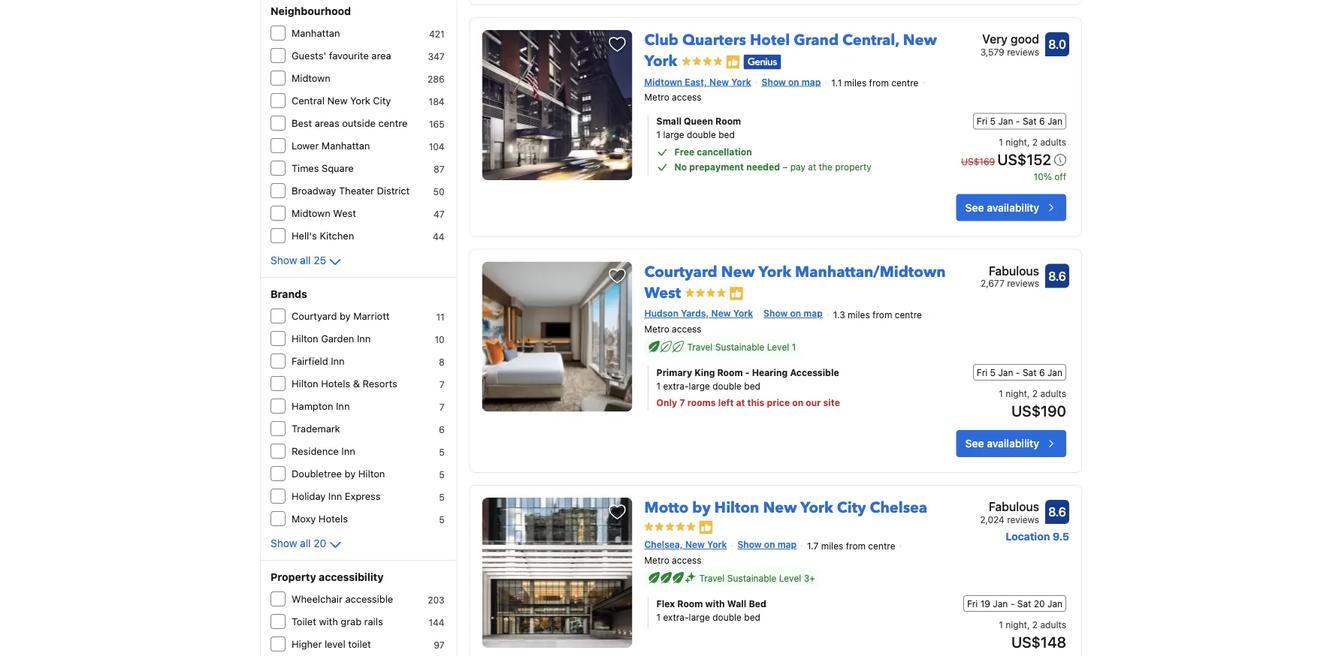 Task type: locate. For each thing, give the bounding box(es) containing it.
adults for courtyard new york manhattan/midtown west
[[1040, 389, 1066, 399]]

, up us$152
[[1027, 137, 1030, 148]]

york
[[645, 51, 677, 72], [731, 77, 751, 87], [350, 95, 370, 106], [759, 262, 791, 283], [733, 309, 753, 319], [800, 498, 833, 519], [707, 540, 727, 551]]

3 adults from the top
[[1040, 620, 1066, 631]]

centre inside 1.3 miles from centre metro access
[[895, 310, 922, 320]]

1.7 miles from centre metro access
[[645, 541, 895, 566]]

0 vertical spatial 8.6
[[1048, 269, 1066, 283]]

fabulous up the 2,677
[[989, 264, 1039, 278]]

1 vertical spatial miles
[[848, 310, 870, 320]]

2 vertical spatial adults
[[1040, 620, 1066, 631]]

new up areas
[[327, 95, 348, 106]]

reviews
[[1007, 46, 1039, 57], [1007, 278, 1039, 289], [1007, 515, 1039, 525]]

1 horizontal spatial with
[[705, 599, 725, 610]]

on for manhattan/midtown
[[790, 309, 801, 319]]

1 vertical spatial night
[[1006, 389, 1027, 399]]

1 2 from the top
[[1033, 137, 1038, 148]]

0 vertical spatial at
[[808, 162, 816, 172]]

1 vertical spatial adults
[[1040, 389, 1066, 399]]

0 horizontal spatial city
[[373, 95, 391, 106]]

access inside 1.3 miles from centre metro access
[[672, 324, 702, 335]]

1 fri 5 jan - sat 6 jan from the top
[[977, 116, 1063, 127]]

theater
[[339, 185, 374, 197]]

165
[[429, 119, 445, 129]]

0 vertical spatial fri
[[977, 116, 988, 127]]

map left 1.3
[[804, 309, 823, 319]]

metro
[[645, 92, 669, 103], [645, 324, 669, 335], [645, 556, 669, 566]]

1 vertical spatial with
[[319, 617, 338, 628]]

1 vertical spatial at
[[736, 398, 745, 408]]

map left 1.1
[[802, 77, 821, 87]]

1 , from the top
[[1027, 137, 1030, 148]]

by up garden
[[340, 311, 351, 322]]

inn down garden
[[331, 356, 345, 367]]

6 for club quarters hotel grand central, new york
[[1039, 116, 1045, 127]]

midtown down broadway
[[292, 208, 330, 219]]

square
[[322, 163, 354, 174]]

show all 25 button
[[271, 253, 344, 271]]

0 vertical spatial map
[[802, 77, 821, 87]]

moxy
[[292, 514, 316, 525]]

0 vertical spatial see availability link
[[956, 194, 1066, 221]]

inn for holiday inn express
[[328, 491, 342, 502]]

city left chelsea
[[837, 498, 866, 519]]

1 access from the top
[[672, 92, 702, 103]]

1 vertical spatial extra-
[[663, 613, 689, 623]]

toilet
[[292, 617, 316, 628]]

7 inside primary king room - hearing accessible 1 extra-large double bed only 7 rooms left at this price on our site
[[680, 398, 685, 408]]

adults inside 1 night , 2 adults us$190
[[1040, 389, 1066, 399]]

2 vertical spatial room
[[677, 599, 703, 610]]

residence
[[292, 446, 339, 457]]

0 horizontal spatial this property is part of our preferred partner programme. it is committed to providing commendable service and good value. it will pay us a higher commission if you make a booking. image
[[699, 520, 714, 535]]

new up hudson yards, new york at the top
[[721, 262, 755, 283]]

availability down us$190
[[987, 438, 1039, 450]]

hotels down holiday inn express
[[319, 514, 348, 525]]

1
[[657, 130, 661, 140], [999, 137, 1003, 148], [792, 342, 796, 353], [657, 381, 661, 392], [999, 389, 1003, 399], [657, 613, 661, 623], [999, 620, 1003, 631]]

0 horizontal spatial with
[[319, 617, 338, 628]]

midtown for midtown
[[292, 73, 330, 84]]

0 vertical spatial 20
[[314, 538, 326, 550]]

adults
[[1040, 137, 1066, 148], [1040, 389, 1066, 399], [1040, 620, 1066, 631]]

night for motto by hilton new york city chelsea
[[1006, 620, 1027, 631]]

1 vertical spatial fri 5 jan - sat 6 jan
[[977, 368, 1063, 378]]

2 vertical spatial bed
[[744, 613, 761, 623]]

0 vertical spatial level
[[767, 342, 789, 353]]

0 vertical spatial see
[[965, 201, 984, 214]]

room inside primary king room - hearing accessible 1 extra-large double bed only 7 rooms left at this price on our site
[[717, 368, 743, 378]]

1 vertical spatial sustainable
[[727, 574, 777, 584]]

2 vertical spatial reviews
[[1007, 515, 1039, 525]]

, inside 1 night , 2 adults us$190
[[1027, 389, 1030, 399]]

courtyard
[[645, 262, 717, 283], [292, 311, 337, 322]]

see availability down 10%
[[965, 201, 1039, 214]]

1 vertical spatial availability
[[987, 438, 1039, 450]]

motto by hilton new york city chelsea
[[645, 498, 928, 519]]

1 vertical spatial double
[[713, 381, 742, 392]]

from inside 1.7 miles from centre metro access
[[846, 541, 866, 552]]

2 night from the top
[[1006, 389, 1027, 399]]

1 vertical spatial fabulous
[[989, 500, 1039, 515]]

0 vertical spatial adults
[[1040, 137, 1066, 148]]

very
[[982, 32, 1008, 46]]

reviews inside fabulous 2,677 reviews
[[1007, 278, 1039, 289]]

5 for holiday inn express
[[439, 492, 445, 503]]

0 vertical spatial sat
[[1023, 116, 1037, 127]]

miles
[[844, 78, 867, 88], [848, 310, 870, 320], [821, 541, 843, 552]]

york inside courtyard new york manhattan/midtown west
[[759, 262, 791, 283]]

2 vertical spatial night
[[1006, 620, 1027, 631]]

0 vertical spatial metro
[[645, 92, 669, 103]]

2 8.6 from the top
[[1048, 506, 1066, 520]]

metro down hudson
[[645, 324, 669, 335]]

0 vertical spatial night
[[1006, 137, 1027, 148]]

club quarters hotel grand central, new york
[[645, 30, 937, 72]]

fabulous element for fabulous 2,024 reviews
[[980, 498, 1039, 516]]

0 vertical spatial see availability
[[965, 201, 1039, 214]]

2 reviews from the top
[[1007, 278, 1039, 289]]

fri for motto by hilton new york city chelsea
[[967, 599, 978, 610]]

show on map for grand
[[762, 77, 821, 87]]

accessibility
[[319, 572, 384, 584]]

1 see availability from the top
[[965, 201, 1039, 214]]

wall
[[727, 599, 747, 610]]

level down 1.3 miles from centre metro access
[[767, 342, 789, 353]]

west
[[333, 208, 356, 219], [645, 283, 681, 304]]

metro inside 1.7 miles from centre metro access
[[645, 556, 669, 566]]

miles right 1.3
[[848, 310, 870, 320]]

at
[[808, 162, 816, 172], [736, 398, 745, 408]]

bed down bed
[[744, 613, 761, 623]]

us$152
[[997, 151, 1051, 168]]

on up travel sustainable level 3+
[[764, 540, 775, 551]]

1 horizontal spatial courtyard
[[645, 262, 717, 283]]

hilton up express
[[358, 469, 385, 480]]

2 access from the top
[[672, 324, 702, 335]]

large down small
[[663, 130, 684, 140]]

broadway theater district
[[292, 185, 410, 197]]

hilton hotels & resorts
[[292, 378, 397, 390]]

only
[[657, 398, 677, 408]]

3 metro from the top
[[645, 556, 669, 566]]

0 vertical spatial fri 5 jan - sat 6 jan
[[977, 116, 1063, 127]]

favourite
[[329, 50, 369, 61]]

bed up this
[[744, 381, 761, 392]]

room right the flex
[[677, 599, 703, 610]]

0 vertical spatial from
[[869, 78, 889, 88]]

2 vertical spatial double
[[713, 613, 742, 623]]

centre inside 1.1 miles from centre metro access
[[892, 78, 919, 88]]

1 reviews from the top
[[1007, 46, 1039, 57]]

1 vertical spatial see
[[965, 438, 984, 450]]

- inside primary king room - hearing accessible 1 extra-large double bed only 7 rooms left at this price on our site
[[745, 368, 750, 378]]

best
[[292, 118, 312, 129]]

miles right 1.7
[[821, 541, 843, 552]]

1 8.6 from the top
[[1048, 269, 1066, 283]]

2
[[1033, 137, 1038, 148], [1033, 389, 1038, 399], [1033, 620, 1038, 631]]

1 vertical spatial west
[[645, 283, 681, 304]]

west inside courtyard new york manhattan/midtown west
[[645, 283, 681, 304]]

kitchen
[[320, 230, 354, 242]]

midtown down guests'
[[292, 73, 330, 84]]

1 vertical spatial hotels
[[319, 514, 348, 525]]

see availability for courtyard new york manhattan/midtown west
[[965, 438, 1039, 450]]

1 vertical spatial ,
[[1027, 389, 1030, 399]]

genius discounts available at this property. image
[[744, 54, 781, 69], [744, 54, 781, 69]]

metro inside 1.1 miles from centre metro access
[[645, 92, 669, 103]]

2 vertical spatial sat
[[1017, 599, 1031, 610]]

small queen room link
[[657, 115, 911, 128]]

room for king
[[717, 368, 743, 378]]

york up the outside
[[350, 95, 370, 106]]

metro for motto by hilton new york city chelsea
[[645, 556, 669, 566]]

1 vertical spatial see availability link
[[956, 431, 1066, 458]]

centre for courtyard new york manhattan/midtown west
[[895, 310, 922, 320]]

with left grab
[[319, 617, 338, 628]]

8.6 up 9.5
[[1048, 506, 1066, 520]]

2 fabulous from the top
[[989, 500, 1039, 515]]

2 vertical spatial from
[[846, 541, 866, 552]]

all for 25
[[300, 254, 311, 267]]

all down moxy
[[300, 538, 311, 550]]

fabulous inside fabulous 2,024 reviews
[[989, 500, 1039, 515]]

york up travel sustainable level 3+
[[707, 540, 727, 551]]

2 vertical spatial ,
[[1027, 620, 1030, 631]]

prepayment
[[689, 162, 744, 172]]

new inside club quarters hotel grand central, new york
[[903, 30, 937, 51]]

0 vertical spatial 2
[[1033, 137, 1038, 148]]

higher
[[292, 639, 322, 650]]

west down broadway theater district
[[333, 208, 356, 219]]

286
[[428, 74, 445, 84]]

scored 8.6 element
[[1045, 264, 1069, 288], [1045, 501, 1069, 525]]

2 all from the top
[[300, 538, 311, 550]]

miles for grand
[[844, 78, 867, 88]]

3 reviews from the top
[[1007, 515, 1039, 525]]

this property is part of our preferred partner programme. it is committed to providing commendable service and good value. it will pay us a higher commission if you make a booking. image
[[726, 54, 741, 69], [726, 54, 741, 69], [729, 286, 744, 301], [699, 520, 714, 535]]

night
[[1006, 137, 1027, 148], [1006, 389, 1027, 399], [1006, 620, 1027, 631]]

421
[[429, 29, 445, 39]]

centre for club quarters hotel grand central, new york
[[892, 78, 919, 88]]

20 down moxy hotels in the left of the page
[[314, 538, 326, 550]]

best areas outside centre
[[292, 118, 408, 129]]

bed inside primary king room - hearing accessible 1 extra-large double bed only 7 rooms left at this price on our site
[[744, 381, 761, 392]]

large inside primary king room - hearing accessible 1 extra-large double bed only 7 rooms left at this price on our site
[[689, 381, 710, 392]]

with inside "flex room with wall bed 1 extra-large double bed"
[[705, 599, 725, 610]]

miles inside 1.7 miles from centre metro access
[[821, 541, 843, 552]]

access for courtyard
[[672, 324, 702, 335]]

motto
[[645, 498, 689, 519]]

level left 3+ at the right bottom
[[779, 574, 801, 584]]

1 inside "flex room with wall bed 1 extra-large double bed"
[[657, 613, 661, 623]]

1 vertical spatial 2
[[1033, 389, 1038, 399]]

0 vertical spatial ,
[[1027, 137, 1030, 148]]

2,024
[[980, 515, 1005, 525]]

miles inside 1.1 miles from centre metro access
[[844, 78, 867, 88]]

all inside dropdown button
[[300, 538, 311, 550]]

2 vertical spatial metro
[[645, 556, 669, 566]]

extra- down primary
[[663, 381, 689, 392]]

broadway
[[292, 185, 336, 197]]

1 vertical spatial city
[[837, 498, 866, 519]]

flex
[[657, 599, 675, 610]]

fabulous up 2,024
[[989, 500, 1039, 515]]

6 down 8
[[439, 425, 445, 435]]

fri for club quarters hotel grand central, new york
[[977, 116, 988, 127]]

fabulous element for fabulous 2,677 reviews
[[981, 262, 1039, 280]]

2 up us$148
[[1033, 620, 1038, 631]]

club quarters hotel grand central, new york image
[[482, 30, 632, 180]]

price
[[767, 398, 790, 408]]

fabulous element
[[981, 262, 1039, 280], [980, 498, 1039, 516]]

hotels left &
[[321, 378, 350, 390]]

1 vertical spatial from
[[873, 310, 892, 320]]

see
[[965, 201, 984, 214], [965, 438, 984, 450]]

with left wall
[[705, 599, 725, 610]]

see for club quarters hotel grand central, new york
[[965, 201, 984, 214]]

1 vertical spatial access
[[672, 324, 702, 335]]

miles right 1.1
[[844, 78, 867, 88]]

extra- down the flex
[[663, 613, 689, 623]]

courtyard up yards,
[[645, 262, 717, 283]]

small
[[657, 116, 682, 127]]

bed
[[719, 130, 735, 140], [744, 381, 761, 392], [744, 613, 761, 623]]

0 vertical spatial manhattan
[[292, 27, 340, 39]]

10
[[435, 334, 445, 345]]

1 inside primary king room - hearing accessible 1 extra-large double bed only 7 rooms left at this price on our site
[[657, 381, 661, 392]]

level
[[767, 342, 789, 353], [779, 574, 801, 584]]

1 vertical spatial map
[[804, 309, 823, 319]]

sustainable up hearing
[[715, 342, 765, 353]]

20 up 1 night , 2 adults us$148
[[1034, 599, 1045, 610]]

show inside dropdown button
[[271, 538, 297, 550]]

bed up cancellation in the right top of the page
[[719, 130, 735, 140]]

- left hearing
[[745, 368, 750, 378]]

3 2 from the top
[[1033, 620, 1038, 631]]

3 , from the top
[[1027, 620, 1030, 631]]

hampton inn
[[292, 401, 350, 412]]

0 vertical spatial courtyard
[[645, 262, 717, 283]]

scored 8.0 element
[[1045, 32, 1069, 56]]

show up travel sustainable level 3+
[[738, 540, 762, 551]]

2 inside 1 night , 2 adults us$148
[[1033, 620, 1038, 631]]

new right yards,
[[711, 309, 731, 319]]

0 vertical spatial hotels
[[321, 378, 350, 390]]

west up hudson
[[645, 283, 681, 304]]

1 inside 1 night , 2 adults us$190
[[999, 389, 1003, 399]]

level
[[325, 639, 345, 650]]

0 horizontal spatial courtyard
[[292, 311, 337, 322]]

manhattan
[[292, 27, 340, 39], [322, 140, 370, 151]]

map for grand
[[802, 77, 821, 87]]

this
[[747, 398, 765, 408]]

night for courtyard new york manhattan/midtown west
[[1006, 389, 1027, 399]]

0 vertical spatial with
[[705, 599, 725, 610]]

courtyard new york manhattan/midtown west image
[[482, 262, 632, 412]]

location 9.5
[[1006, 531, 1069, 544]]

sustainable
[[715, 342, 765, 353], [727, 574, 777, 584]]

metro down chelsea,
[[645, 556, 669, 566]]

centre down manhattan/midtown
[[895, 310, 922, 320]]

reviews up location
[[1007, 515, 1039, 525]]

adults up us$152
[[1040, 137, 1066, 148]]

access inside 1.1 miles from centre metro access
[[672, 92, 702, 103]]

1 vertical spatial 6
[[1039, 368, 1045, 378]]

1 scored 8.6 element from the top
[[1045, 264, 1069, 288]]

no
[[675, 162, 687, 172]]

access inside 1.7 miles from centre metro access
[[672, 556, 702, 566]]

0 vertical spatial availability
[[987, 201, 1039, 214]]

york up 1.7
[[800, 498, 833, 519]]

2 see from the top
[[965, 438, 984, 450]]

by up express
[[345, 469, 356, 480]]

- up 1 night , 2 adults us$190
[[1016, 368, 1020, 378]]

1 large double bed
[[657, 130, 735, 140]]

night inside 1 night , 2 adults us$190
[[1006, 389, 1027, 399]]

2 up us$190
[[1033, 389, 1038, 399]]

travel up king
[[687, 342, 713, 353]]

3 access from the top
[[672, 556, 702, 566]]

2 vertical spatial map
[[778, 540, 797, 551]]

1 vertical spatial scored 8.6 element
[[1045, 501, 1069, 525]]

see availability link for courtyard new york manhattan/midtown west
[[956, 431, 1066, 458]]

0 vertical spatial city
[[373, 95, 391, 106]]

0 vertical spatial 6
[[1039, 116, 1045, 127]]

2 vertical spatial miles
[[821, 541, 843, 552]]

centre for motto by hilton new york city chelsea
[[868, 541, 895, 552]]

0 vertical spatial all
[[300, 254, 311, 267]]

2 scored 8.6 element from the top
[[1045, 501, 1069, 525]]

metro inside 1.3 miles from centre metro access
[[645, 324, 669, 335]]

show down courtyard new york manhattan/midtown west
[[764, 309, 788, 319]]

1 vertical spatial show on map
[[764, 309, 823, 319]]

see availability for club quarters hotel grand central, new york
[[965, 201, 1039, 214]]

fri 5 jan - sat 6 jan
[[977, 116, 1063, 127], [977, 368, 1063, 378]]

inn up doubletree by hilton
[[341, 446, 355, 457]]

primary king room - hearing accessible 1 extra-large double bed only 7 rooms left at this price on our site
[[657, 368, 840, 408]]

0 vertical spatial extra-
[[663, 381, 689, 392]]

show down 'hell's' on the left top
[[271, 254, 297, 267]]

from right 1.3
[[873, 310, 892, 320]]

2 fri 5 jan - sat 6 jan from the top
[[977, 368, 1063, 378]]

availability down 10%
[[987, 201, 1039, 214]]

large down king
[[689, 381, 710, 392]]

wheelchair
[[292, 594, 343, 605]]

flex room with wall bed 1 extra-large double bed
[[657, 599, 766, 623]]

all inside 'dropdown button'
[[300, 254, 311, 267]]

new right central,
[[903, 30, 937, 51]]

6 for courtyard new york manhattan/midtown west
[[1039, 368, 1045, 378]]

fri 5 jan - sat 6 jan up 1 night , 2 adults
[[977, 116, 1063, 127]]

1 see from the top
[[965, 201, 984, 214]]

reviews down good
[[1007, 46, 1039, 57]]

this property is part of our preferred partner programme. it is committed to providing commendable service and good value. it will pay us a higher commission if you make a booking. image
[[729, 286, 744, 301], [699, 520, 714, 535]]

0 horizontal spatial 20
[[314, 538, 326, 550]]

by for courtyard
[[340, 311, 351, 322]]

0 vertical spatial by
[[340, 311, 351, 322]]

2 see availability from the top
[[965, 438, 1039, 450]]

room right king
[[717, 368, 743, 378]]

higher level toilet
[[292, 639, 371, 650]]

0 vertical spatial reviews
[[1007, 46, 1039, 57]]

from inside 1.3 miles from centre metro access
[[873, 310, 892, 320]]

- for courtyard new york manhattan/midtown west
[[1016, 368, 1020, 378]]

night inside 1 night , 2 adults us$148
[[1006, 620, 1027, 631]]

1 vertical spatial see availability
[[965, 438, 1039, 450]]

room right 'queen'
[[716, 116, 741, 127]]

2 adults from the top
[[1040, 389, 1066, 399]]

0 horizontal spatial at
[[736, 398, 745, 408]]

hotels for moxy
[[319, 514, 348, 525]]

courtyard inside courtyard new york manhattan/midtown west
[[645, 262, 717, 283]]

1 vertical spatial bed
[[744, 381, 761, 392]]

centre down central,
[[892, 78, 919, 88]]

show
[[762, 77, 786, 87], [271, 254, 297, 267], [764, 309, 788, 319], [271, 538, 297, 550], [738, 540, 762, 551]]

2 vertical spatial large
[[689, 613, 710, 623]]

1 vertical spatial 8.6
[[1048, 506, 1066, 520]]

travel up "flex room with wall bed 1 extra-large double bed"
[[699, 574, 725, 584]]

1 vertical spatial sat
[[1023, 368, 1037, 378]]

inn down doubletree by hilton
[[328, 491, 342, 502]]

travel for new
[[687, 342, 713, 353]]

8.6 right fabulous 2,677 reviews
[[1048, 269, 1066, 283]]

1 vertical spatial room
[[717, 368, 743, 378]]

1 vertical spatial all
[[300, 538, 311, 550]]

1 vertical spatial reviews
[[1007, 278, 1039, 289]]

fabulous
[[989, 264, 1039, 278], [989, 500, 1039, 515]]

0 horizontal spatial west
[[333, 208, 356, 219]]

0 vertical spatial fabulous
[[989, 264, 1039, 278]]

1 vertical spatial courtyard
[[292, 311, 337, 322]]

1 vertical spatial manhattan
[[322, 140, 370, 151]]

1 fabulous from the top
[[989, 264, 1039, 278]]

large inside "flex room with wall bed 1 extra-large double bed"
[[689, 613, 710, 623]]

2 availability from the top
[[987, 438, 1039, 450]]

1 availability from the top
[[987, 201, 1039, 214]]

8.6
[[1048, 269, 1066, 283], [1048, 506, 1066, 520]]

show on map
[[762, 77, 821, 87], [764, 309, 823, 319], [738, 540, 797, 551]]

203
[[428, 595, 445, 606]]

2 2 from the top
[[1033, 389, 1038, 399]]

wheelchair accessible
[[292, 594, 393, 605]]

1 vertical spatial by
[[345, 469, 356, 480]]

1 night , 2 adults us$190
[[999, 389, 1066, 420]]

2 see availability link from the top
[[956, 431, 1066, 458]]

access down yards,
[[672, 324, 702, 335]]

this property is part of our preferred partner programme. it is committed to providing commendable service and good value. it will pay us a higher commission if you make a booking. image up the chelsea, new york
[[699, 520, 714, 535]]

5 for doubletree by hilton
[[439, 470, 445, 480]]

2 vertical spatial fri
[[967, 599, 978, 610]]

access down east,
[[672, 92, 702, 103]]

centre down chelsea
[[868, 541, 895, 552]]

1 horizontal spatial this property is part of our preferred partner programme. it is committed to providing commendable service and good value. it will pay us a higher commission if you make a booking. image
[[729, 286, 744, 301]]

double up left
[[713, 381, 742, 392]]

show on map up travel sustainable level 3+
[[738, 540, 797, 551]]

holiday inn express
[[292, 491, 381, 502]]

1 extra- from the top
[[663, 381, 689, 392]]

2 , from the top
[[1027, 389, 1030, 399]]

1 vertical spatial 20
[[1034, 599, 1045, 610]]

metro for club quarters hotel grand central, new york
[[645, 92, 669, 103]]

availability for club quarters hotel grand central, new york
[[987, 201, 1039, 214]]

inn down hilton hotels & resorts
[[336, 401, 350, 412]]

&
[[353, 378, 360, 390]]

2 extra- from the top
[[663, 613, 689, 623]]

night down fri 19 jan - sat 20 jan
[[1006, 620, 1027, 631]]

level for new
[[779, 574, 801, 584]]

sustainable up bed
[[727, 574, 777, 584]]

chelsea, new york
[[645, 540, 727, 551]]

0 vertical spatial scored 8.6 element
[[1045, 264, 1069, 288]]

access down the chelsea, new york
[[672, 556, 702, 566]]

, inside 1 night , 2 adults us$148
[[1027, 620, 1030, 631]]

3 night from the top
[[1006, 620, 1027, 631]]

night up us$190
[[1006, 389, 1027, 399]]

2 vertical spatial show on map
[[738, 540, 797, 551]]

adults up us$190
[[1040, 389, 1066, 399]]

on down courtyard new york manhattan/midtown west
[[790, 309, 801, 319]]

by for motto
[[692, 498, 711, 519]]

site
[[823, 398, 840, 408]]

1 horizontal spatial west
[[645, 283, 681, 304]]

0 vertical spatial room
[[716, 116, 741, 127]]

,
[[1027, 137, 1030, 148], [1027, 389, 1030, 399], [1027, 620, 1030, 631]]

1 see availability link from the top
[[956, 194, 1066, 221]]

1 all from the top
[[300, 254, 311, 267]]

1 vertical spatial large
[[689, 381, 710, 392]]

on for new
[[764, 540, 775, 551]]

york up 1.3 miles from centre metro access
[[759, 262, 791, 283]]

0 vertical spatial double
[[687, 130, 716, 140]]

miles inside 1.3 miles from centre metro access
[[848, 310, 870, 320]]

centre inside 1.7 miles from centre metro access
[[868, 541, 895, 552]]

adults inside 1 night , 2 adults us$148
[[1040, 620, 1066, 631]]

the
[[819, 162, 833, 172]]

from inside 1.1 miles from centre metro access
[[869, 78, 889, 88]]

2 inside 1 night , 2 adults us$190
[[1033, 389, 1038, 399]]

reviews right the 2,677
[[1007, 278, 1039, 289]]

from right 1.1
[[869, 78, 889, 88]]

courtyard for courtyard by marriott
[[292, 311, 337, 322]]

0 vertical spatial fabulous element
[[981, 262, 1039, 280]]

manhattan down neighbourhood
[[292, 27, 340, 39]]

by inside motto by hilton new york city chelsea link
[[692, 498, 711, 519]]

1 metro from the top
[[645, 92, 669, 103]]

see availability link down 10%
[[956, 194, 1066, 221]]

access for motto
[[672, 556, 702, 566]]

see availability link for club quarters hotel grand central, new york
[[956, 194, 1066, 221]]

2 metro from the top
[[645, 324, 669, 335]]

sat up 1 night , 2 adults us$148
[[1017, 599, 1031, 610]]

reviews inside fabulous 2,024 reviews
[[1007, 515, 1039, 525]]

large down travel sustainable level 3+
[[689, 613, 710, 623]]

fabulous inside fabulous 2,677 reviews
[[989, 264, 1039, 278]]

new right chelsea,
[[685, 540, 705, 551]]

doubletree
[[292, 469, 342, 480]]

2 vertical spatial access
[[672, 556, 702, 566]]

adults up us$148
[[1040, 620, 1066, 631]]



Task type: vqa. For each thing, say whether or not it's contained in the screenshot.


Task type: describe. For each thing, give the bounding box(es) containing it.
scored 8.6 element for fabulous 2,677 reviews
[[1045, 264, 1069, 288]]

show all 20 button
[[271, 537, 344, 555]]

midtown for midtown west
[[292, 208, 330, 219]]

fairfield
[[292, 356, 328, 367]]

double inside "flex room with wall bed 1 extra-large double bed"
[[713, 613, 742, 623]]

hilton up the fairfield
[[292, 333, 318, 345]]

location
[[1006, 531, 1050, 544]]

hudson yards, new york
[[645, 309, 753, 319]]

level for manhattan/midtown
[[767, 342, 789, 353]]

centre right the outside
[[378, 118, 408, 129]]

courtyard new york manhattan/midtown west link
[[645, 256, 946, 304]]

show on map for new
[[738, 540, 797, 551]]

quarters
[[682, 30, 746, 51]]

trademark
[[292, 424, 340, 435]]

very good 3,579 reviews
[[981, 32, 1039, 57]]

off
[[1055, 172, 1066, 182]]

good
[[1011, 32, 1039, 46]]

motto by hilton new york city chelsea image
[[482, 498, 632, 649]]

347
[[428, 51, 445, 62]]

access for club
[[672, 92, 702, 103]]

property
[[835, 162, 872, 172]]

on inside primary king room - hearing accessible 1 extra-large double bed only 7 rooms left at this price on our site
[[792, 398, 804, 408]]

marriott
[[353, 311, 390, 322]]

small queen room
[[657, 116, 741, 127]]

miles for manhattan/midtown
[[848, 310, 870, 320]]

9.5
[[1053, 531, 1069, 544]]

7 for hampton inn
[[439, 402, 445, 413]]

- for motto by hilton new york city chelsea
[[1011, 599, 1015, 610]]

fri 5 jan - sat 6 jan for club quarters hotel grand central, new york
[[977, 116, 1063, 127]]

fri 5 jan - sat 6 jan for courtyard new york manhattan/midtown west
[[977, 368, 1063, 378]]

, for courtyard new york manhattan/midtown west
[[1027, 389, 1030, 399]]

travel sustainable level 3+
[[699, 574, 815, 584]]

club quarters hotel grand central, new york link
[[645, 24, 937, 72]]

doubletree by hilton
[[292, 469, 385, 480]]

show inside 'dropdown button'
[[271, 254, 297, 267]]

5 for moxy hotels
[[439, 515, 445, 525]]

sat for courtyard new york manhattan/midtown west
[[1023, 368, 1037, 378]]

7 for hilton hotels & resorts
[[439, 380, 445, 390]]

reviews for fabulous 2,024 reviews
[[1007, 515, 1039, 525]]

1 night , 2 adults us$148
[[999, 620, 1066, 651]]

courtyard for courtyard new york manhattan/midtown west
[[645, 262, 717, 283]]

residence inn
[[292, 446, 355, 457]]

8.6 for fabulous 2,024 reviews
[[1048, 506, 1066, 520]]

104
[[429, 141, 445, 152]]

map for new
[[778, 540, 797, 551]]

hotels for hilton
[[321, 378, 350, 390]]

areas
[[315, 118, 339, 129]]

extra- inside "flex room with wall bed 1 extra-large double bed"
[[663, 613, 689, 623]]

sustainable for york
[[715, 342, 765, 353]]

room inside "flex room with wall bed 1 extra-large double bed"
[[677, 599, 703, 610]]

from for grand
[[869, 78, 889, 88]]

pay
[[790, 162, 806, 172]]

fabulous for fabulous 2,024 reviews
[[989, 500, 1039, 515]]

show all 20
[[271, 538, 326, 550]]

york up travel sustainable level 1
[[733, 309, 753, 319]]

double inside primary king room - hearing accessible 1 extra-large double bed only 7 rooms left at this price on our site
[[713, 381, 742, 392]]

144
[[429, 618, 445, 628]]

- for club quarters hotel grand central, new york
[[1016, 116, 1020, 127]]

hilton up 1.7 miles from centre metro access
[[715, 498, 759, 519]]

guests'
[[292, 50, 326, 61]]

garden
[[321, 333, 354, 345]]

show for central,
[[762, 77, 786, 87]]

8.6 for fabulous 2,677 reviews
[[1048, 269, 1066, 283]]

adults for motto by hilton new york city chelsea
[[1040, 620, 1066, 631]]

1.3
[[833, 310, 845, 320]]

area
[[372, 50, 391, 61]]

grand
[[794, 30, 839, 51]]

show for west
[[764, 309, 788, 319]]

show on map for manhattan/midtown
[[764, 309, 823, 319]]

reviews for fabulous 2,677 reviews
[[1007, 278, 1039, 289]]

fabulous 2,024 reviews
[[980, 500, 1039, 525]]

new up 1.7 miles from centre metro access
[[763, 498, 797, 519]]

1 horizontal spatial at
[[808, 162, 816, 172]]

flex room with wall bed link
[[657, 598, 911, 611]]

yards,
[[681, 309, 709, 319]]

1 night from the top
[[1006, 137, 1027, 148]]

by for doubletree
[[345, 469, 356, 480]]

44
[[433, 231, 445, 242]]

new right east,
[[709, 77, 729, 87]]

sat for motto by hilton new york city chelsea
[[1017, 599, 1031, 610]]

neighbourhood
[[271, 5, 351, 17]]

1.3 miles from centre metro access
[[645, 310, 922, 335]]

room for queen
[[716, 116, 741, 127]]

resorts
[[363, 378, 397, 390]]

miles for new
[[821, 541, 843, 552]]

2 vertical spatial 6
[[439, 425, 445, 435]]

motto by hilton new york city chelsea link
[[645, 492, 928, 519]]

on for grand
[[788, 77, 799, 87]]

1 vertical spatial this property is part of our preferred partner programme. it is committed to providing commendable service and good value. it will pay us a higher commission if you make a booking. image
[[699, 520, 714, 535]]

hilton down the fairfield
[[292, 378, 318, 390]]

fabulous for fabulous 2,677 reviews
[[989, 264, 1039, 278]]

1 inside 1 night , 2 adults us$148
[[999, 620, 1003, 631]]

inn down marriott
[[357, 333, 371, 345]]

metro for courtyard new york manhattan/midtown west
[[645, 324, 669, 335]]

5 for residence inn
[[439, 447, 445, 458]]

express
[[345, 491, 381, 502]]

bed inside "flex room with wall bed 1 extra-large double bed"
[[744, 613, 761, 623]]

free
[[675, 147, 695, 157]]

scored 8.6 element for fabulous 2,024 reviews
[[1045, 501, 1069, 525]]

sustainable for hilton
[[727, 574, 777, 584]]

see for courtyard new york manhattan/midtown west
[[965, 438, 984, 450]]

47
[[434, 209, 445, 219]]

extra- inside primary king room - hearing accessible 1 extra-large double bed only 7 rooms left at this price on our site
[[663, 381, 689, 392]]

chelsea,
[[645, 540, 683, 551]]

york inside club quarters hotel grand central, new york
[[645, 51, 677, 72]]

new inside courtyard new york manhattan/midtown west
[[721, 262, 755, 283]]

availability for courtyard new york manhattan/midtown west
[[987, 438, 1039, 450]]

show for york
[[738, 540, 762, 551]]

lower
[[292, 140, 319, 151]]

central
[[292, 95, 325, 106]]

1 adults from the top
[[1040, 137, 1066, 148]]

rooms
[[687, 398, 716, 408]]

east,
[[685, 77, 707, 87]]

chelsea
[[870, 498, 928, 519]]

free cancellation
[[675, 147, 752, 157]]

king
[[695, 368, 715, 378]]

3+
[[804, 574, 815, 584]]

0 vertical spatial west
[[333, 208, 356, 219]]

district
[[377, 185, 410, 197]]

3,579
[[981, 46, 1005, 57]]

property
[[271, 572, 316, 584]]

fri 19 jan - sat 20 jan
[[967, 599, 1063, 610]]

fabulous 2,677 reviews
[[981, 264, 1039, 289]]

2 for motto by hilton new york city chelsea
[[1033, 620, 1038, 631]]

queen
[[684, 116, 713, 127]]

bed
[[749, 599, 766, 610]]

guests' favourite area
[[292, 50, 391, 61]]

primary king room - hearing accessible link
[[657, 366, 911, 380]]

from for new
[[846, 541, 866, 552]]

moxy hotels
[[292, 514, 348, 525]]

0 vertical spatial this property is part of our preferred partner programme. it is committed to providing commendable service and good value. it will pay us a higher commission if you make a booking. image
[[729, 286, 744, 301]]

very good element
[[981, 30, 1039, 48]]

all for 20
[[300, 538, 311, 550]]

–
[[783, 162, 788, 172]]

us$190
[[1012, 402, 1066, 420]]

york right east,
[[731, 77, 751, 87]]

0 vertical spatial large
[[663, 130, 684, 140]]

20 inside dropdown button
[[314, 538, 326, 550]]

fri for courtyard new york manhattan/midtown west
[[977, 368, 988, 378]]

97
[[434, 640, 445, 651]]

outside
[[342, 118, 376, 129]]

from for manhattan/midtown
[[873, 310, 892, 320]]

0 vertical spatial bed
[[719, 130, 735, 140]]

2,677
[[981, 278, 1005, 289]]

courtyard by marriott
[[292, 311, 390, 322]]

cancellation
[[697, 147, 752, 157]]

1.1 miles from centre metro access
[[645, 78, 919, 103]]

inn for fairfield inn
[[331, 356, 345, 367]]

hampton
[[292, 401, 333, 412]]

central new york city
[[292, 95, 391, 106]]

at inside primary king room - hearing accessible 1 extra-large double bed only 7 rooms left at this price on our site
[[736, 398, 745, 408]]

our
[[806, 398, 821, 408]]

reviews inside very good 3,579 reviews
[[1007, 46, 1039, 57]]

accessible
[[790, 368, 839, 378]]

courtyard new york manhattan/midtown west
[[645, 262, 946, 304]]

1.7
[[807, 541, 819, 552]]

10%
[[1034, 172, 1052, 182]]

2 for courtyard new york manhattan/midtown west
[[1033, 389, 1038, 399]]

show all 25
[[271, 254, 326, 267]]

inn for hampton inn
[[336, 401, 350, 412]]

midtown east, new york
[[645, 77, 751, 87]]

midtown for midtown east, new york
[[645, 77, 683, 87]]

map for manhattan/midtown
[[804, 309, 823, 319]]

toilet with grab rails
[[292, 617, 383, 628]]

property accessibility
[[271, 572, 384, 584]]

, for motto by hilton new york city chelsea
[[1027, 620, 1030, 631]]

sat for club quarters hotel grand central, new york
[[1023, 116, 1037, 127]]

inn for residence inn
[[341, 446, 355, 457]]

travel for by
[[699, 574, 725, 584]]

1 horizontal spatial 20
[[1034, 599, 1045, 610]]

hearing
[[752, 368, 788, 378]]



